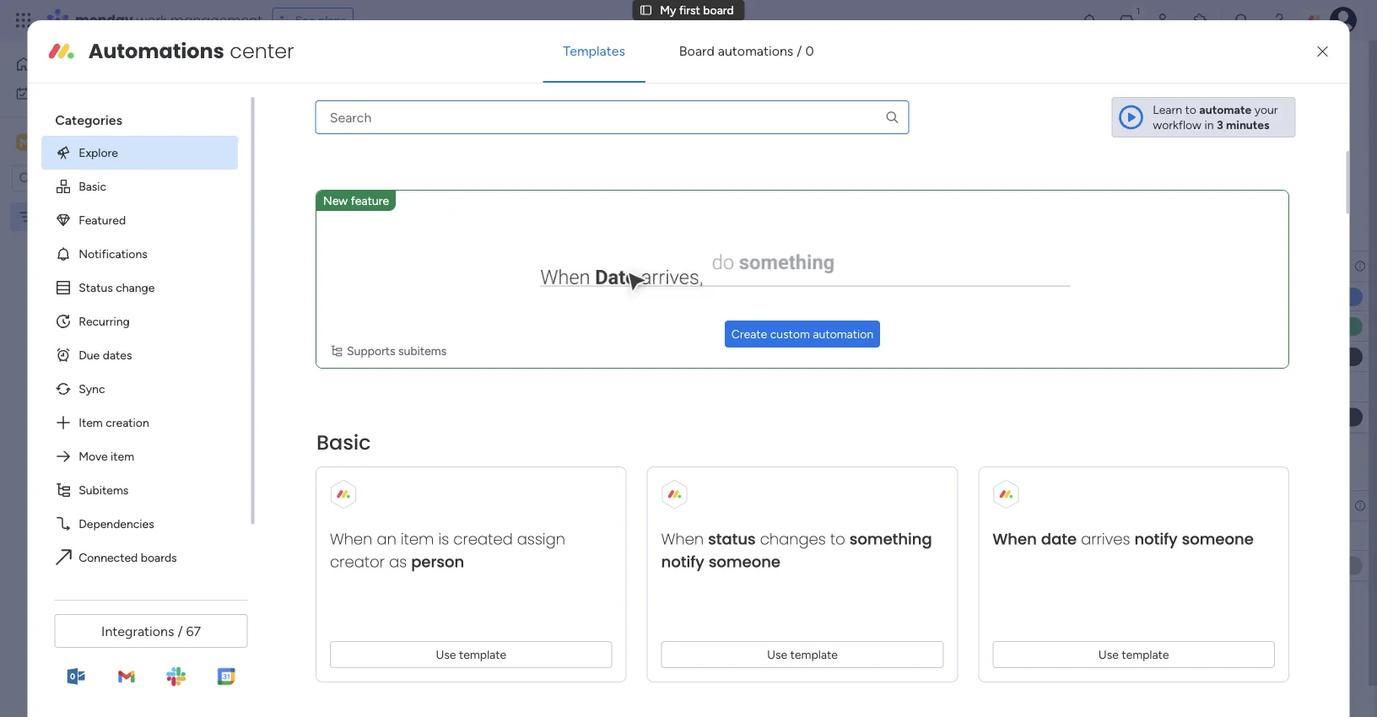 Task type: vqa. For each thing, say whether or not it's contained in the screenshot.
the
no



Task type: locate. For each thing, give the bounding box(es) containing it.
project left '2'
[[319, 320, 357, 334]]

1 use from the left
[[436, 648, 456, 662]]

2 column information image from the top
[[1354, 499, 1367, 513]]

2 when from the left
[[661, 529, 704, 550]]

automate
[[1235, 125, 1288, 139]]

work inside 'button'
[[56, 86, 82, 100]]

project.
[[366, 94, 407, 108]]

item inside when an item is created   assign creator as
[[401, 529, 434, 550]]

0 horizontal spatial see
[[295, 13, 315, 27]]

1 vertical spatial someone
[[709, 551, 781, 573]]

1 project from the top
[[319, 290, 357, 304]]

0 horizontal spatial notify
[[661, 551, 704, 573]]

see plans
[[295, 13, 346, 27]]

month for next month
[[328, 463, 380, 484]]

2 use template button from the left
[[661, 641, 944, 668]]

use template button for status
[[661, 641, 944, 668]]

explore option
[[41, 136, 238, 170]]

assign
[[517, 529, 565, 550]]

0
[[806, 42, 814, 59]]

Status field
[[709, 257, 752, 276]]

date up the 17
[[846, 259, 869, 273]]

1 horizontal spatial 3
[[1217, 118, 1224, 132]]

2 project from the top
[[319, 320, 357, 334]]

2 use template from the left
[[767, 648, 838, 662]]

work up automations
[[136, 11, 167, 30]]

kanban button
[[351, 118, 415, 145]]

1 nov from the top
[[831, 320, 852, 333]]

0 horizontal spatial to
[[830, 529, 845, 550]]

first inside list box
[[59, 210, 80, 224]]

0 horizontal spatial when
[[330, 529, 372, 550]]

when inside when an item is created   assign creator as
[[330, 529, 372, 550]]

date for due
[[846, 259, 869, 273]]

1 horizontal spatial see
[[770, 93, 790, 108]]

see left plans
[[295, 13, 315, 27]]

to right "changes" on the bottom right of page
[[830, 529, 845, 550]]

date inside field
[[846, 259, 869, 273]]

recurring option
[[41, 305, 238, 338]]

basic down the explore
[[78, 179, 106, 194]]

explore
[[78, 145, 118, 160]]

use template
[[436, 648, 506, 662], [767, 648, 838, 662], [1099, 648, 1169, 662]]

use template for date
[[1099, 648, 1169, 662]]

item
[[78, 416, 102, 430]]

of right track
[[642, 94, 653, 108]]

1 when from the left
[[330, 529, 372, 550]]

1 horizontal spatial basic
[[316, 429, 371, 457]]

0 horizontal spatial your
[[692, 94, 716, 108]]

0 vertical spatial see
[[295, 13, 315, 27]]

3 right in
[[1217, 118, 1224, 132]]

plans
[[318, 13, 346, 27]]

see more link
[[768, 92, 822, 109]]

connected
[[78, 551, 137, 565]]

of
[[352, 94, 363, 108], [642, 94, 653, 108]]

0 horizontal spatial use
[[436, 648, 456, 662]]

first down search in workspace field
[[59, 210, 80, 224]]

status for status change
[[78, 281, 112, 295]]

1 horizontal spatial someone
[[1182, 529, 1254, 550]]

1 vertical spatial first
[[302, 54, 351, 91]]

main right workspace image
[[39, 134, 68, 150]]

minutes
[[1227, 118, 1270, 132]]

1 vertical spatial owner field
[[610, 497, 654, 515]]

create
[[731, 327, 767, 341]]

1 image
[[1131, 1, 1146, 20]]

keep
[[584, 94, 610, 108]]

0 vertical spatial basic
[[78, 179, 106, 194]]

status change option
[[41, 271, 238, 305]]

0 horizontal spatial work
[[56, 86, 82, 100]]

1 use template from the left
[[436, 648, 506, 662]]

column information image
[[1354, 260, 1367, 273], [1354, 499, 1367, 513]]

1 horizontal spatial template
[[790, 648, 838, 662]]

notify inside when status changes   to something notify someone
[[661, 551, 704, 573]]

2 vertical spatial board
[[83, 210, 113, 224]]

0 horizontal spatial first
[[59, 210, 80, 224]]

creation
[[105, 416, 149, 430]]

2 horizontal spatial template
[[1122, 648, 1169, 662]]

board inside list box
[[83, 210, 113, 224]]

1 horizontal spatial use template button
[[661, 641, 944, 668]]

2 horizontal spatial use template
[[1099, 648, 1169, 662]]

it
[[758, 290, 765, 304]]

automation
[[813, 327, 874, 341]]

1 vertical spatial column information image
[[1354, 499, 1367, 513]]

0 horizontal spatial 3
[[360, 350, 367, 365]]

due
[[821, 259, 843, 273], [78, 348, 99, 362]]

/
[[797, 42, 802, 59], [178, 623, 183, 639]]

where
[[656, 94, 689, 108]]

my work button
[[10, 80, 181, 107]]

board down search in workspace field
[[83, 210, 113, 224]]

1 vertical spatial notify
[[661, 551, 704, 573]]

when inside when status changes   to something notify someone
[[661, 529, 704, 550]]

project left "1"
[[319, 290, 357, 304]]

1 vertical spatial basic
[[316, 429, 371, 457]]

/ left 0
[[797, 42, 802, 59]]

option
[[0, 202, 215, 205]]

this month
[[290, 223, 377, 244]]

apps image
[[1193, 12, 1210, 29]]

your
[[692, 94, 716, 108], [1255, 102, 1278, 117]]

learn
[[1153, 102, 1183, 117]]

1 vertical spatial to
[[830, 529, 845, 550]]

0 horizontal spatial use template button
[[330, 641, 612, 668]]

1 horizontal spatial main
[[282, 125, 307, 139]]

kanban
[[363, 125, 403, 139]]

my first board down search in workspace field
[[40, 210, 113, 224]]

nov
[[831, 320, 852, 333], [831, 350, 851, 364]]

inbox image
[[1118, 12, 1135, 29]]

when status changes   to something notify someone
[[661, 529, 932, 573]]

my first board up 'type'
[[257, 54, 438, 91]]

2 horizontal spatial my first board
[[660, 3, 734, 17]]

your right the where
[[692, 94, 716, 108]]

1 vertical spatial see
[[770, 93, 790, 108]]

status inside field
[[713, 259, 747, 273]]

type
[[325, 94, 349, 108]]

nov left the 17
[[831, 320, 852, 333]]

project down the project 2
[[319, 350, 357, 365]]

project for project 2
[[319, 320, 357, 334]]

work down home at the left top
[[56, 86, 82, 100]]

3 use from the left
[[1099, 648, 1119, 662]]

add
[[289, 618, 310, 633]]

Owner field
[[610, 257, 654, 276], [610, 497, 654, 515]]

0 vertical spatial nov
[[831, 320, 852, 333]]

first up board
[[679, 3, 701, 17]]

use for status
[[767, 648, 787, 662]]

work
[[136, 11, 167, 30], [56, 86, 82, 100]]

invite members image
[[1156, 12, 1172, 29]]

someone
[[1182, 529, 1254, 550], [709, 551, 781, 573]]

1 horizontal spatial due
[[821, 259, 843, 273]]

0 vertical spatial month
[[325, 223, 377, 244]]

first up 'type'
[[302, 54, 351, 91]]

0 horizontal spatial of
[[352, 94, 363, 108]]

due for due date
[[821, 259, 843, 273]]

1 horizontal spatial use
[[767, 648, 787, 662]]

date left arrives
[[1041, 529, 1077, 550]]

featured option
[[41, 203, 238, 237]]

create custom automation
[[731, 327, 874, 341]]

item creation
[[78, 416, 149, 430]]

1 vertical spatial date
[[1041, 529, 1077, 550]]

integrations / 67
[[101, 623, 201, 639]]

0 vertical spatial due
[[821, 259, 843, 273]]

/ left 67
[[178, 623, 183, 639]]

see inside button
[[295, 13, 315, 27]]

0 horizontal spatial due
[[78, 348, 99, 362]]

your up the automate
[[1255, 102, 1278, 117]]

3 when from the left
[[993, 529, 1037, 550]]

sync
[[78, 382, 105, 396]]

use template button for date
[[993, 641, 1275, 668]]

supports subitems
[[347, 344, 446, 358]]

of right 'type'
[[352, 94, 363, 108]]

2 template from the left
[[790, 648, 838, 662]]

0 vertical spatial first
[[679, 3, 701, 17]]

0 horizontal spatial item
[[110, 449, 134, 464]]

0 horizontal spatial template
[[459, 648, 506, 662]]

work for my
[[56, 86, 82, 100]]

1 vertical spatial owner
[[614, 499, 650, 513]]

when for someone
[[661, 529, 704, 550]]

0 vertical spatial notify
[[1135, 529, 1178, 550]]

main table
[[282, 125, 338, 139]]

1 horizontal spatial item
[[401, 529, 434, 550]]

stands.
[[760, 94, 797, 108]]

Search for a column type search field
[[315, 100, 910, 134]]

status inside option
[[78, 281, 112, 295]]

main inside main table button
[[282, 125, 307, 139]]

1 vertical spatial my first board
[[257, 54, 438, 91]]

Priority field
[[940, 497, 987, 515]]

1 horizontal spatial when
[[661, 529, 704, 550]]

to
[[1185, 102, 1197, 117], [830, 529, 845, 550]]

0 vertical spatial project
[[319, 290, 357, 304]]

2 owner field from the top
[[610, 497, 654, 515]]

0 vertical spatial owner field
[[610, 257, 654, 276]]

1 horizontal spatial first
[[302, 54, 351, 91]]

search everything image
[[1234, 12, 1251, 29]]

0 vertical spatial column information image
[[1354, 260, 1367, 273]]

3 down '2'
[[360, 350, 367, 365]]

help image
[[1271, 12, 1288, 29]]

recurring
[[78, 314, 129, 329]]

2 horizontal spatial use
[[1099, 648, 1119, 662]]

dependencies
[[78, 517, 154, 531]]

see more
[[770, 93, 820, 108]]

2 nov from the top
[[831, 350, 851, 364]]

1 horizontal spatial /
[[797, 42, 802, 59]]

0 horizontal spatial use template
[[436, 648, 506, 662]]

0 vertical spatial item
[[110, 449, 134, 464]]

home button
[[10, 51, 181, 78]]

1 horizontal spatial date
[[1041, 529, 1077, 550]]

basic up next month at the left bottom of the page
[[316, 429, 371, 457]]

0 horizontal spatial status
[[78, 281, 112, 295]]

1 horizontal spatial to
[[1185, 102, 1197, 117]]

my first board up board
[[660, 3, 734, 17]]

due inside field
[[821, 259, 843, 273]]

2 use from the left
[[767, 648, 787, 662]]

automations center
[[88, 37, 294, 65]]

due right column information icon
[[821, 259, 843, 273]]

1 horizontal spatial use template
[[767, 648, 838, 662]]

2 horizontal spatial board
[[703, 3, 734, 17]]

integrations
[[101, 623, 174, 639]]

2 vertical spatial first
[[59, 210, 80, 224]]

item right the move
[[110, 449, 134, 464]]

1 vertical spatial project
[[319, 320, 357, 334]]

2 vertical spatial project
[[319, 350, 357, 365]]

first
[[679, 3, 701, 17], [302, 54, 351, 91], [59, 210, 80, 224]]

nov for project 3
[[831, 350, 851, 364]]

3 use template from the left
[[1099, 648, 1169, 662]]

see left more
[[770, 93, 790, 108]]

0 vertical spatial work
[[136, 11, 167, 30]]

done
[[716, 320, 744, 334]]

18
[[854, 350, 865, 364]]

1 vertical spatial due
[[78, 348, 99, 362]]

use for date
[[1099, 648, 1119, 662]]

due inside option
[[78, 348, 99, 362]]

change
[[115, 281, 154, 295]]

0 vertical spatial status
[[713, 259, 747, 273]]

2 owner from the top
[[614, 499, 650, 513]]

0 horizontal spatial someone
[[709, 551, 781, 573]]

dapulse checkmark sign image
[[1278, 317, 1287, 338]]

medium
[[942, 350, 985, 364]]

monday
[[75, 11, 133, 30]]

0 horizontal spatial board
[[83, 210, 113, 224]]

use template for status
[[767, 648, 838, 662]]

something
[[850, 529, 932, 550]]

1 vertical spatial item
[[401, 529, 434, 550]]

item left the is at the left bottom of page
[[401, 529, 434, 550]]

1 use template button from the left
[[330, 641, 612, 668]]

1 vertical spatial board
[[357, 54, 438, 91]]

1 horizontal spatial of
[[642, 94, 653, 108]]

status for status
[[713, 259, 747, 273]]

month down new feature
[[325, 223, 377, 244]]

0 horizontal spatial date
[[846, 259, 869, 273]]

more
[[793, 93, 820, 108]]

new
[[313, 618, 336, 633]]

notifications image
[[1081, 12, 1098, 29]]

board up board
[[703, 3, 734, 17]]

management
[[170, 11, 262, 30]]

1 vertical spatial status
[[78, 281, 112, 295]]

0 vertical spatial 3
[[1217, 118, 1224, 132]]

nov left 18
[[831, 350, 851, 364]]

my first board
[[660, 3, 734, 17], [257, 54, 438, 91], [40, 210, 113, 224]]

arrives
[[1081, 529, 1130, 550]]

due left "dates"
[[78, 348, 99, 362]]

when date arrives notify someone
[[993, 529, 1254, 550]]

1 horizontal spatial status
[[713, 259, 747, 273]]

1 column information image from the top
[[1354, 260, 1367, 273]]

0 horizontal spatial basic
[[78, 179, 106, 194]]

1 vertical spatial nov
[[831, 350, 851, 364]]

see for see more
[[770, 93, 790, 108]]

supports
[[347, 344, 395, 358]]

main left the table
[[282, 125, 307, 139]]

to up workflow
[[1185, 102, 1197, 117]]

3 minutes
[[1217, 118, 1270, 132]]

template for when
[[790, 648, 838, 662]]

center
[[230, 37, 294, 65]]

3 project from the top
[[319, 350, 357, 365]]

0 horizontal spatial /
[[178, 623, 183, 639]]

2 of from the left
[[642, 94, 653, 108]]

0 vertical spatial my first board
[[660, 3, 734, 17]]

main inside workspace selection element
[[39, 134, 68, 150]]

0 vertical spatial date
[[846, 259, 869, 273]]

0 vertical spatial owner
[[614, 259, 650, 273]]

3 use template button from the left
[[993, 641, 1275, 668]]

month right the next
[[328, 463, 380, 484]]

Search in workspace field
[[35, 169, 141, 188]]

1 horizontal spatial work
[[136, 11, 167, 30]]

board up project.
[[357, 54, 438, 91]]

1 vertical spatial month
[[328, 463, 380, 484]]

move item option
[[41, 440, 238, 473]]

status up recurring
[[78, 281, 112, 295]]

select product image
[[15, 12, 32, 29]]

templates
[[563, 42, 625, 59]]

This month field
[[286, 223, 381, 245]]

0 horizontal spatial my first board
[[40, 210, 113, 224]]

2 vertical spatial my first board
[[40, 210, 113, 224]]

use
[[436, 648, 456, 662], [767, 648, 787, 662], [1099, 648, 1119, 662]]

1 vertical spatial work
[[56, 86, 82, 100]]

None search field
[[315, 100, 910, 134]]

timelines
[[511, 94, 559, 108]]

2 horizontal spatial when
[[993, 529, 1037, 550]]

month
[[325, 223, 377, 244], [328, 463, 380, 484]]

1 template from the left
[[459, 648, 506, 662]]

0 horizontal spatial main
[[39, 134, 68, 150]]

status up working on it
[[713, 259, 747, 273]]

connected boards option
[[41, 541, 238, 575]]

main for main workspace
[[39, 134, 68, 150]]

2 horizontal spatial use template button
[[993, 641, 1275, 668]]

1 horizontal spatial your
[[1255, 102, 1278, 117]]

item
[[110, 449, 134, 464], [401, 529, 434, 550]]

main workspace
[[39, 134, 138, 150]]

project 3
[[319, 350, 367, 365]]



Task type: describe. For each thing, give the bounding box(es) containing it.
assign
[[410, 94, 445, 108]]

automations  center image
[[48, 38, 75, 65]]

column information image
[[764, 260, 777, 273]]

my inside 'button'
[[37, 86, 53, 100]]

categories list box
[[41, 97, 255, 580]]

due for due dates
[[78, 348, 99, 362]]

month for this month
[[325, 223, 377, 244]]

next
[[290, 463, 324, 484]]

use template button for person
[[330, 641, 612, 668]]

use template for person
[[436, 648, 506, 662]]

this
[[290, 223, 321, 244]]

use for person
[[436, 648, 456, 662]]

when for creator
[[330, 529, 372, 550]]

working on it
[[695, 290, 765, 304]]

group
[[338, 618, 370, 633]]

0 vertical spatial to
[[1185, 102, 1197, 117]]

next month
[[290, 463, 380, 484]]

1 horizontal spatial notify
[[1135, 529, 1178, 550]]

17
[[854, 320, 865, 333]]

1 vertical spatial /
[[178, 623, 183, 639]]

connected boards
[[78, 551, 177, 565]]

manage
[[258, 94, 300, 108]]

v2 done deadline image
[[793, 319, 806, 335]]

autopilot image
[[1214, 120, 1229, 142]]

boards
[[140, 551, 177, 565]]

add view image
[[425, 126, 432, 138]]

1 horizontal spatial my first board
[[257, 54, 438, 91]]

is
[[438, 529, 449, 550]]

subitems option
[[41, 473, 238, 507]]

1 owner field from the top
[[610, 257, 654, 276]]

3 template from the left
[[1122, 648, 1169, 662]]

move item
[[78, 449, 134, 464]]

owners,
[[448, 94, 489, 108]]

and
[[562, 94, 581, 108]]

My first board field
[[252, 54, 442, 91]]

project 2
[[319, 320, 367, 334]]

workspace image
[[16, 133, 33, 152]]

in
[[1205, 118, 1214, 132]]

Next month field
[[286, 463, 384, 485]]

sync option
[[41, 372, 238, 406]]

status
[[708, 529, 756, 550]]

item inside option
[[110, 449, 134, 464]]

template for when an item is created   assign creator as
[[459, 648, 506, 662]]

work for monday
[[136, 11, 167, 30]]

track
[[613, 94, 639, 108]]

due date
[[821, 259, 869, 273]]

0 vertical spatial /
[[797, 42, 802, 59]]

your workflow in
[[1153, 102, 1278, 132]]

m
[[19, 135, 29, 149]]

templates button
[[543, 30, 646, 71]]

2
[[360, 320, 367, 334]]

integrate
[[1059, 125, 1108, 139]]

custom
[[770, 327, 810, 341]]

1
[[360, 290, 365, 304]]

stuck
[[715, 350, 745, 364]]

any
[[303, 94, 322, 108]]

notifications option
[[41, 237, 238, 271]]

workspace
[[72, 134, 138, 150]]

when an item is created   assign creator as
[[330, 529, 565, 573]]

featured
[[78, 213, 125, 227]]

1 owner from the top
[[614, 259, 650, 273]]

my work
[[37, 86, 82, 100]]

my first board inside list box
[[40, 210, 113, 224]]

0 vertical spatial board
[[703, 3, 734, 17]]

basic inside the basic option
[[78, 179, 106, 194]]

basic option
[[41, 170, 238, 203]]

creator
[[330, 551, 385, 573]]

john smith image
[[1330, 7, 1357, 34]]

due dates option
[[41, 338, 238, 372]]

integrations / 67 button
[[55, 615, 248, 648]]

board automations / 0
[[679, 42, 814, 59]]

workspace selection element
[[16, 132, 141, 154]]

someone inside when status changes   to something notify someone
[[709, 551, 781, 573]]

search image
[[885, 110, 900, 125]]

home
[[39, 57, 71, 71]]

1 of from the left
[[352, 94, 363, 108]]

add new group
[[289, 618, 370, 633]]

workflow
[[1153, 118, 1202, 132]]

nov 17
[[831, 320, 865, 333]]

created
[[453, 529, 513, 550]]

create custom automation button
[[725, 321, 880, 348]]

my first board list box
[[0, 199, 215, 459]]

your inside your workflow in
[[1255, 102, 1278, 117]]

due dates
[[78, 348, 132, 362]]

0 vertical spatial someone
[[1182, 529, 1254, 550]]

main table button
[[256, 118, 351, 145]]

1 vertical spatial 3
[[360, 350, 367, 365]]

2 horizontal spatial first
[[679, 3, 701, 17]]

working
[[695, 290, 738, 304]]

automate
[[1200, 102, 1252, 117]]

automations
[[718, 42, 794, 59]]

subitems
[[398, 344, 446, 358]]

Search field
[[392, 165, 443, 188]]

categories heading
[[41, 97, 238, 136]]

1 horizontal spatial board
[[357, 54, 438, 91]]

other
[[1067, 351, 1096, 365]]

manage any type of project. assign owners, set timelines and keep track of where your project stands.
[[258, 94, 797, 108]]

notifications
[[78, 247, 147, 261]]

see for see plans
[[295, 13, 315, 27]]

on
[[741, 290, 755, 304]]

project for project 3
[[319, 350, 357, 365]]

my inside list box
[[40, 210, 56, 224]]

to inside when status changes   to something notify someone
[[830, 529, 845, 550]]

add new group button
[[257, 612, 377, 639]]

priority
[[945, 499, 982, 513]]

main for main table
[[282, 125, 307, 139]]

move
[[78, 449, 107, 464]]

dependencies option
[[41, 507, 238, 541]]

new
[[323, 194, 348, 208]]

nov for project 2
[[831, 320, 852, 333]]

see plans button
[[272, 8, 354, 33]]

project for project 1
[[319, 290, 357, 304]]

board
[[679, 42, 715, 59]]

nov 18
[[831, 350, 865, 364]]

status change
[[78, 281, 154, 295]]

date for when
[[1041, 529, 1077, 550]]

item creation option
[[41, 406, 238, 440]]

dates
[[102, 348, 132, 362]]

new feature
[[323, 194, 389, 208]]

Due date field
[[817, 257, 874, 276]]

project
[[718, 94, 757, 108]]

an
[[377, 529, 396, 550]]



